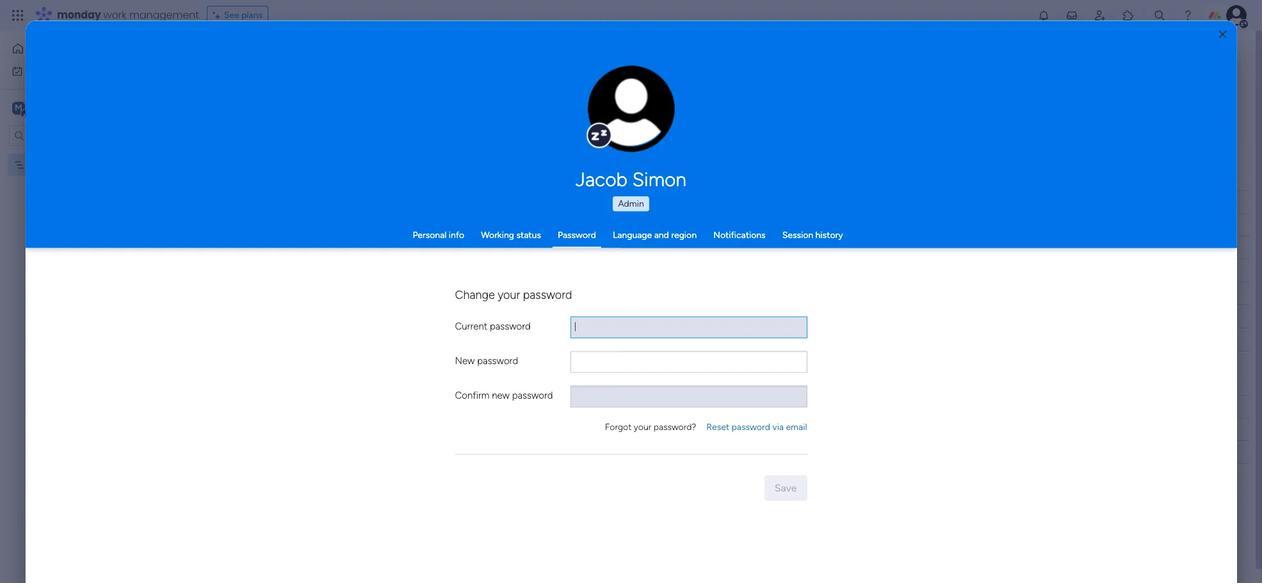Task type: locate. For each thing, give the bounding box(es) containing it.
admin
[[618, 198, 644, 209]]

work right monday
[[103, 8, 127, 22]]

assign
[[311, 71, 338, 82]]

personal
[[413, 229, 447, 240]]

None field
[[538, 400, 570, 414]]

1 vertical spatial change
[[455, 288, 495, 302]]

0 vertical spatial your
[[525, 71, 543, 82]]

0 vertical spatial due date field
[[620, 195, 663, 209]]

working left status
[[481, 229, 514, 240]]

working down status
[[527, 242, 560, 253]]

Confirm new password password field
[[570, 386, 807, 407]]

collapse board header image
[[1223, 95, 1234, 105]]

personal info
[[413, 229, 464, 240]]

change
[[604, 116, 633, 125], [455, 288, 495, 302]]

and left keep
[[426, 71, 441, 82]]

1 vertical spatial my
[[30, 159, 42, 170]]

0 horizontal spatial change
[[455, 288, 495, 302]]

0 horizontal spatial see
[[224, 10, 239, 20]]

2 due date from the top
[[623, 401, 660, 412]]

owner element
[[462, 399, 497, 415]]

work inside button
[[43, 65, 62, 76]]

1 vertical spatial your
[[498, 288, 520, 302]]

1 vertical spatial due date
[[623, 401, 660, 412]]

date
[[642, 196, 660, 207], [642, 401, 660, 412]]

inbox image
[[1066, 9, 1079, 22]]

my left the board
[[30, 159, 42, 170]]

17
[[648, 243, 656, 253]]

1 vertical spatial see
[[584, 70, 599, 81]]

jacob simon
[[576, 168, 687, 191]]

0 horizontal spatial of
[[267, 71, 276, 82]]

plans
[[241, 10, 263, 20]]

reset
[[707, 421, 730, 432]]

my work button
[[8, 61, 138, 81]]

my inside "list box"
[[30, 159, 42, 170]]

1 horizontal spatial and
[[654, 229, 669, 240]]

and up 17
[[654, 229, 669, 240]]

0 vertical spatial due
[[623, 196, 639, 207]]

see more
[[584, 70, 622, 81]]

date up forgot your password?
[[642, 401, 660, 412]]

stands.
[[576, 71, 605, 82]]

change inside change profile picture
[[604, 116, 633, 125]]

project
[[545, 71, 574, 82]]

stuck
[[542, 288, 565, 299]]

working
[[481, 229, 514, 240], [527, 242, 560, 253]]

1 vertical spatial work
[[43, 65, 62, 76]]

change profile picture
[[604, 116, 659, 136]]

change your password
[[455, 288, 572, 302]]

due date up forgot your password?
[[623, 401, 660, 412]]

personal info link
[[413, 229, 464, 240]]

your up current password
[[498, 288, 520, 302]]

0 vertical spatial and
[[426, 71, 441, 82]]

0 vertical spatial see
[[224, 10, 239, 20]]

it
[[575, 242, 580, 253]]

my down home
[[28, 65, 40, 76]]

option
[[0, 153, 163, 156]]

1 horizontal spatial of
[[487, 71, 496, 82]]

my
[[28, 65, 40, 76], [30, 159, 42, 170]]

your right the where in the left of the page
[[525, 71, 543, 82]]

change profile picture button
[[588, 65, 675, 152]]

1
[[273, 243, 277, 254]]

language and region
[[613, 229, 697, 240]]

new
[[455, 355, 475, 367]]

see for see more
[[584, 70, 599, 81]]

workspace selection element
[[12, 100, 107, 117]]

monday work management
[[57, 8, 199, 22]]

any
[[230, 71, 244, 82]]

due for first due date field from the bottom of the page
[[623, 401, 639, 412]]

due up forgot
[[623, 401, 639, 412]]

and
[[426, 71, 441, 82], [654, 229, 669, 240]]

work
[[103, 8, 127, 22], [43, 65, 62, 76]]

0 vertical spatial date
[[642, 196, 660, 207]]

New password password field
[[570, 351, 807, 373]]

0 vertical spatial due date
[[623, 196, 660, 207]]

1 due date from the top
[[623, 196, 660, 207]]

not
[[530, 220, 545, 231]]

my work
[[28, 65, 62, 76]]

due down jacob simon button
[[623, 196, 639, 207]]

1 vertical spatial working
[[527, 242, 560, 253]]

password for current password
[[490, 321, 531, 332]]

session
[[782, 229, 814, 240]]

0 horizontal spatial your
[[498, 288, 520, 302]]

search everything image
[[1154, 9, 1166, 22]]

apps image
[[1122, 9, 1135, 22]]

0 vertical spatial change
[[604, 116, 633, 125]]

1 vertical spatial due
[[623, 401, 639, 412]]

Due date field
[[620, 195, 663, 209], [620, 400, 663, 414]]

m
[[15, 102, 22, 113]]

invite members image
[[1094, 9, 1107, 22]]

language and region link
[[613, 229, 697, 240]]

of right track
[[487, 71, 496, 82]]

picture
[[619, 127, 645, 136]]

1 vertical spatial date
[[642, 401, 660, 412]]

jacob
[[576, 168, 628, 191]]

2 due from the top
[[623, 401, 639, 412]]

due date for first due date field from the bottom of the page
[[623, 401, 660, 412]]

confirm
[[455, 390, 490, 401]]

1 horizontal spatial see
[[584, 70, 599, 81]]

0 vertical spatial working
[[481, 229, 514, 240]]

due date down jacob simon button
[[623, 196, 660, 207]]

1 date from the top
[[642, 196, 660, 207]]

1 horizontal spatial change
[[604, 116, 633, 125]]

due
[[623, 196, 639, 207], [623, 401, 639, 412]]

1 horizontal spatial working
[[527, 242, 560, 253]]

new
[[492, 390, 510, 401]]

1 of from the left
[[267, 71, 276, 82]]

0 horizontal spatial work
[[43, 65, 62, 76]]

status
[[517, 229, 541, 240]]

forgot your password?
[[605, 421, 696, 432]]

2 vertical spatial your
[[634, 421, 652, 432]]

my inside button
[[28, 65, 40, 76]]

see left plans
[[224, 10, 239, 20]]

1 vertical spatial due date field
[[620, 400, 663, 414]]

1 horizontal spatial work
[[103, 8, 127, 22]]

0 horizontal spatial working
[[481, 229, 514, 240]]

1 due from the top
[[623, 196, 639, 207]]

password link
[[558, 229, 596, 240]]

see more link
[[583, 70, 624, 83]]

password
[[523, 288, 572, 302], [490, 321, 531, 332], [477, 355, 518, 367], [512, 390, 553, 401], [732, 421, 770, 432]]

your right forgot
[[634, 421, 652, 432]]

1 vertical spatial and
[[654, 229, 669, 240]]

session history
[[782, 229, 843, 240]]

notifications
[[714, 229, 766, 240]]

of right type at the left top
[[267, 71, 276, 82]]

working status
[[481, 229, 541, 240]]

0 vertical spatial work
[[103, 8, 127, 22]]

change up current at left
[[455, 288, 495, 302]]

2 date from the top
[[642, 401, 660, 412]]

see plans
[[224, 10, 263, 20]]

your for forgot your password?
[[634, 421, 652, 432]]

your
[[525, 71, 543, 82], [498, 288, 520, 302], [634, 421, 652, 432]]

info
[[449, 229, 464, 240]]

see left the more
[[584, 70, 599, 81]]

due date field down jacob simon button
[[620, 195, 663, 209]]

workspace image
[[12, 101, 25, 115]]

date down the simon
[[642, 196, 660, 207]]

0 vertical spatial my
[[28, 65, 40, 76]]

work down home
[[43, 65, 62, 76]]

of
[[267, 71, 276, 82], [487, 71, 496, 82]]

project.
[[278, 71, 309, 82]]

due date field up forgot your password?
[[620, 400, 663, 414]]

password for new password
[[477, 355, 518, 367]]

due date
[[623, 196, 660, 207], [623, 401, 660, 412]]

manage any type of project. assign owners, set timelines and keep track of where your project stands.
[[196, 71, 605, 82]]

change up the 'picture'
[[604, 116, 633, 125]]

2 horizontal spatial your
[[634, 421, 652, 432]]

1 horizontal spatial your
[[525, 71, 543, 82]]

see inside button
[[224, 10, 239, 20]]

working status link
[[481, 229, 541, 240]]

keep
[[443, 71, 463, 82]]

jacob simon image
[[1227, 5, 1247, 26]]

home button
[[8, 38, 138, 59]]

0 horizontal spatial and
[[426, 71, 441, 82]]

select product image
[[12, 9, 24, 22]]

jacob simon button
[[455, 168, 807, 191]]



Task type: vqa. For each thing, say whether or not it's contained in the screenshot.
'see more'
yes



Task type: describe. For each thing, give the bounding box(es) containing it.
type
[[247, 71, 265, 82]]

language
[[613, 229, 652, 240]]

2 of from the left
[[487, 71, 496, 82]]

confirm new password
[[455, 390, 553, 401]]

nov 17
[[631, 243, 656, 253]]

notifications image
[[1038, 9, 1050, 22]]

your for change your password
[[498, 288, 520, 302]]

monday
[[57, 8, 101, 22]]

on
[[562, 242, 573, 253]]

working for working on it
[[527, 242, 560, 253]]

my for my board
[[30, 159, 42, 170]]

project
[[242, 243, 271, 254]]

manage
[[196, 71, 228, 82]]

main workspace
[[29, 102, 105, 114]]

project 1
[[242, 243, 277, 254]]

started
[[548, 220, 578, 231]]

my board
[[30, 159, 68, 170]]

password
[[558, 229, 596, 240]]

column information image
[[669, 402, 679, 412]]

notifications link
[[714, 229, 766, 240]]

history
[[816, 229, 843, 240]]

track
[[465, 71, 485, 82]]

column information image
[[580, 402, 590, 412]]

main
[[29, 102, 52, 114]]

timelines
[[388, 71, 424, 82]]

due date for second due date field from the bottom
[[623, 196, 660, 207]]

Search in workspace field
[[27, 128, 107, 143]]

change for change your password
[[455, 288, 495, 302]]

via
[[773, 421, 784, 432]]

forgot
[[605, 421, 632, 432]]

workspace
[[54, 102, 105, 114]]

owners,
[[340, 71, 371, 82]]

help image
[[1182, 9, 1195, 22]]

session history link
[[782, 229, 843, 240]]

set
[[373, 71, 386, 82]]

my for my work
[[28, 65, 40, 76]]

2 due date field from the top
[[620, 400, 663, 414]]

board
[[45, 159, 68, 170]]

current password
[[455, 321, 531, 332]]

new password
[[455, 355, 518, 367]]

management
[[129, 8, 199, 22]]

see plans button
[[207, 6, 268, 25]]

more
[[602, 70, 622, 81]]

working for working status
[[481, 229, 514, 240]]

home
[[29, 43, 54, 54]]

region
[[671, 229, 697, 240]]

simon
[[633, 168, 687, 191]]

not started
[[530, 220, 578, 231]]

change for change profile picture
[[604, 116, 633, 125]]

working on it
[[527, 242, 580, 253]]

where
[[498, 71, 523, 82]]

work for my
[[43, 65, 62, 76]]

reset password via email link
[[707, 421, 807, 434]]

work for monday
[[103, 8, 127, 22]]

password?
[[654, 421, 696, 432]]

current
[[455, 321, 488, 332]]

Current password password field
[[570, 316, 807, 338]]

close image
[[1219, 30, 1227, 39]]

1 due date field from the top
[[620, 195, 663, 209]]

see for see plans
[[224, 10, 239, 20]]

profile
[[635, 116, 659, 125]]

my board list box
[[0, 151, 163, 348]]

nov
[[631, 243, 646, 253]]

due for second due date field from the bottom
[[623, 196, 639, 207]]

reset password via email
[[707, 421, 807, 432]]

password for reset password via email
[[732, 421, 770, 432]]

email
[[786, 421, 807, 432]]



